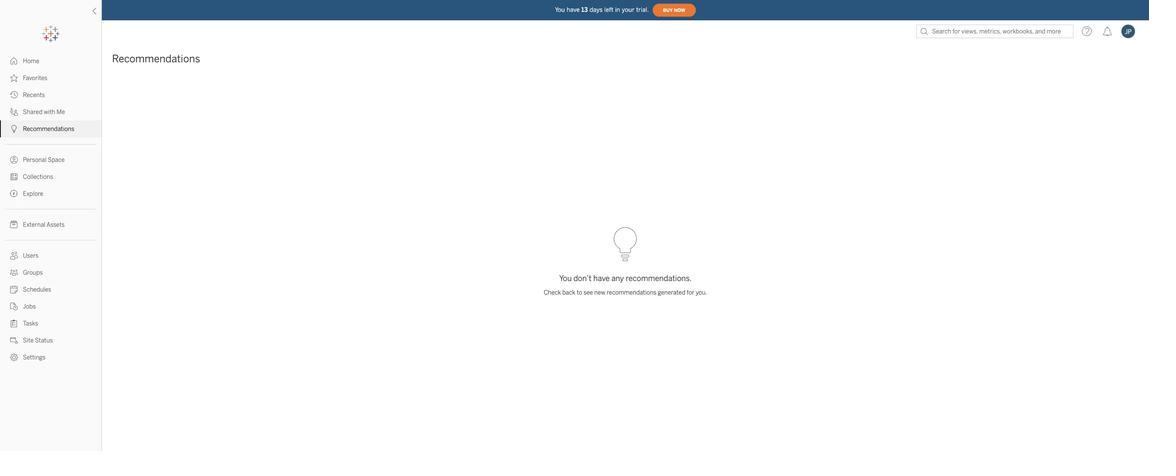 Task type: locate. For each thing, give the bounding box(es) containing it.
2 by text only_f5he34f image from the top
[[10, 91, 18, 99]]

by text only_f5he34f image for external assets
[[10, 221, 18, 229]]

1 by text only_f5he34f image from the top
[[10, 57, 18, 65]]

by text only_f5he34f image for groups
[[10, 269, 18, 277]]

by text only_f5he34f image inside favorites link
[[10, 74, 18, 82]]

recommendations inside "link"
[[23, 126, 74, 133]]

by text only_f5he34f image inside external assets link
[[10, 221, 18, 229]]

by text only_f5he34f image inside recents link
[[10, 91, 18, 99]]

by text only_f5he34f image inside personal space link
[[10, 156, 18, 164]]

you for you don't have any recommendations.
[[559, 274, 572, 284]]

groups link
[[0, 265, 101, 282]]

4 by text only_f5he34f image from the top
[[10, 190, 18, 198]]

1 vertical spatial recommendations
[[23, 126, 74, 133]]

schedules link
[[0, 282, 101, 299]]

recommendations
[[607, 290, 657, 297]]

generated
[[658, 290, 686, 297]]

jobs
[[23, 304, 36, 311]]

to
[[577, 290, 582, 297]]

your
[[622, 6, 635, 13]]

by text only_f5he34f image inside tasks link
[[10, 320, 18, 328]]

7 by text only_f5he34f image from the top
[[10, 320, 18, 328]]

by text only_f5he34f image for recommendations
[[10, 125, 18, 133]]

new
[[595, 290, 606, 297]]

users
[[23, 253, 39, 260]]

shared with me link
[[0, 104, 101, 121]]

3 by text only_f5he34f image from the top
[[10, 108, 18, 116]]

0 vertical spatial recommendations
[[112, 53, 200, 65]]

by text only_f5he34f image inside recommendations "link"
[[10, 125, 18, 133]]

have left 13 at top right
[[567, 6, 580, 13]]

by text only_f5he34f image left favorites
[[10, 74, 18, 82]]

external assets link
[[0, 217, 101, 234]]

by text only_f5he34f image for tasks
[[10, 320, 18, 328]]

in
[[615, 6, 620, 13]]

4 by text only_f5he34f image from the top
[[10, 173, 18, 181]]

by text only_f5he34f image inside site status link
[[10, 337, 18, 345]]

1 by text only_f5he34f image from the top
[[10, 74, 18, 82]]

recommendations.
[[626, 274, 692, 284]]

Search for views, metrics, workbooks, and more text field
[[917, 25, 1074, 38]]

collections
[[23, 174, 53, 181]]

by text only_f5he34f image for settings
[[10, 354, 18, 362]]

1 vertical spatial have
[[594, 274, 610, 284]]

you up back
[[559, 274, 572, 284]]

by text only_f5he34f image left "groups"
[[10, 269, 18, 277]]

site status link
[[0, 332, 101, 349]]

you left 13 at top right
[[555, 6, 565, 13]]

by text only_f5he34f image inside settings "link"
[[10, 354, 18, 362]]

0 vertical spatial have
[[567, 6, 580, 13]]

by text only_f5he34f image left users
[[10, 252, 18, 260]]

days
[[590, 6, 603, 13]]

by text only_f5he34f image inside "users" link
[[10, 252, 18, 260]]

by text only_f5he34f image
[[10, 57, 18, 65], [10, 125, 18, 133], [10, 156, 18, 164], [10, 190, 18, 198], [10, 221, 18, 229], [10, 286, 18, 294], [10, 303, 18, 311], [10, 354, 18, 362]]

shared
[[23, 109, 42, 116]]

check
[[544, 290, 561, 297]]

by text only_f5he34f image inside 'schedules' link
[[10, 286, 18, 294]]

see
[[584, 290, 593, 297]]

by text only_f5he34f image inside explore link
[[10, 190, 18, 198]]

settings link
[[0, 349, 101, 366]]

8 by text only_f5he34f image from the top
[[10, 337, 18, 345]]

left
[[605, 6, 614, 13]]

explore link
[[0, 186, 101, 203]]

recommendations
[[112, 53, 200, 65], [23, 126, 74, 133]]

3 by text only_f5he34f image from the top
[[10, 156, 18, 164]]

by text only_f5he34f image for favorites
[[10, 74, 18, 82]]

have up the new
[[594, 274, 610, 284]]

5 by text only_f5he34f image from the top
[[10, 221, 18, 229]]

0 horizontal spatial have
[[567, 6, 580, 13]]

2 by text only_f5he34f image from the top
[[10, 125, 18, 133]]

by text only_f5he34f image left "tasks" at bottom
[[10, 320, 18, 328]]

1 vertical spatial you
[[559, 274, 572, 284]]

by text only_f5he34f image inside jobs link
[[10, 303, 18, 311]]

by text only_f5he34f image
[[10, 74, 18, 82], [10, 91, 18, 99], [10, 108, 18, 116], [10, 173, 18, 181], [10, 252, 18, 260], [10, 269, 18, 277], [10, 320, 18, 328], [10, 337, 18, 345]]

you
[[555, 6, 565, 13], [559, 274, 572, 284]]

by text only_f5he34f image left the shared
[[10, 108, 18, 116]]

0 vertical spatial you
[[555, 6, 565, 13]]

personal
[[23, 157, 46, 164]]

favorites
[[23, 75, 47, 82]]

with
[[44, 109, 55, 116]]

6 by text only_f5he34f image from the top
[[10, 269, 18, 277]]

by text only_f5he34f image left recents
[[10, 91, 18, 99]]

by text only_f5he34f image left site
[[10, 337, 18, 345]]

schedules
[[23, 287, 51, 294]]

have
[[567, 6, 580, 13], [594, 274, 610, 284]]

8 by text only_f5he34f image from the top
[[10, 354, 18, 362]]

status
[[35, 338, 53, 345]]

settings
[[23, 355, 46, 362]]

by text only_f5he34f image inside shared with me link
[[10, 108, 18, 116]]

by text only_f5he34f image left collections
[[10, 173, 18, 181]]

back
[[563, 290, 576, 297]]

collections link
[[0, 169, 101, 186]]

by text only_f5he34f image inside collections link
[[10, 173, 18, 181]]

by text only_f5he34f image inside home link
[[10, 57, 18, 65]]

6 by text only_f5he34f image from the top
[[10, 286, 18, 294]]

main navigation. press the up and down arrow keys to access links. element
[[0, 53, 101, 366]]

1 horizontal spatial have
[[594, 274, 610, 284]]

buy now button
[[653, 3, 696, 17]]

space
[[48, 157, 65, 164]]

by text only_f5he34f image for explore
[[10, 190, 18, 198]]

0 horizontal spatial recommendations
[[23, 126, 74, 133]]

by text only_f5he34f image for personal space
[[10, 156, 18, 164]]

trial.
[[636, 6, 649, 13]]

by text only_f5he34f image for jobs
[[10, 303, 18, 311]]

by text only_f5he34f image inside groups link
[[10, 269, 18, 277]]

by text only_f5he34f image for home
[[10, 57, 18, 65]]

5 by text only_f5he34f image from the top
[[10, 252, 18, 260]]

shared with me
[[23, 109, 65, 116]]

7 by text only_f5he34f image from the top
[[10, 303, 18, 311]]



Task type: vqa. For each thing, say whether or not it's contained in the screenshot.
the bottommost "Samples"
no



Task type: describe. For each thing, give the bounding box(es) containing it.
jobs link
[[0, 299, 101, 316]]

external
[[23, 222, 45, 229]]

users link
[[0, 248, 101, 265]]

by text only_f5he34f image for shared with me
[[10, 108, 18, 116]]

don't
[[574, 274, 592, 284]]

by text only_f5he34f image for recents
[[10, 91, 18, 99]]

13
[[582, 6, 588, 13]]

check back to see new recommendations generated for you.
[[544, 290, 707, 297]]

by text only_f5he34f image for schedules
[[10, 286, 18, 294]]

any
[[612, 274, 624, 284]]

home link
[[0, 53, 101, 70]]

by text only_f5he34f image for users
[[10, 252, 18, 260]]

recents
[[23, 92, 45, 99]]

assets
[[46, 222, 65, 229]]

now
[[674, 7, 686, 13]]

buy now
[[663, 7, 686, 13]]

buy
[[663, 7, 673, 13]]

groups
[[23, 270, 43, 277]]

site
[[23, 338, 34, 345]]

explore
[[23, 191, 43, 198]]

tasks link
[[0, 316, 101, 332]]

you don't have any recommendations.
[[559, 274, 692, 284]]

you for you have 13 days left in your trial.
[[555, 6, 565, 13]]

1 horizontal spatial recommendations
[[112, 53, 200, 65]]

home
[[23, 58, 39, 65]]

by text only_f5he34f image for collections
[[10, 173, 18, 181]]

favorites link
[[0, 70, 101, 87]]

by text only_f5he34f image for site status
[[10, 337, 18, 345]]

tasks
[[23, 321, 38, 328]]

you.
[[696, 290, 707, 297]]

personal space link
[[0, 152, 101, 169]]

for
[[687, 290, 695, 297]]

recommendations link
[[0, 121, 101, 138]]

personal space
[[23, 157, 65, 164]]

external assets
[[23, 222, 65, 229]]

site status
[[23, 338, 53, 345]]

recents link
[[0, 87, 101, 104]]

you have 13 days left in your trial.
[[555, 6, 649, 13]]

navigation panel element
[[0, 25, 101, 366]]

me
[[57, 109, 65, 116]]



